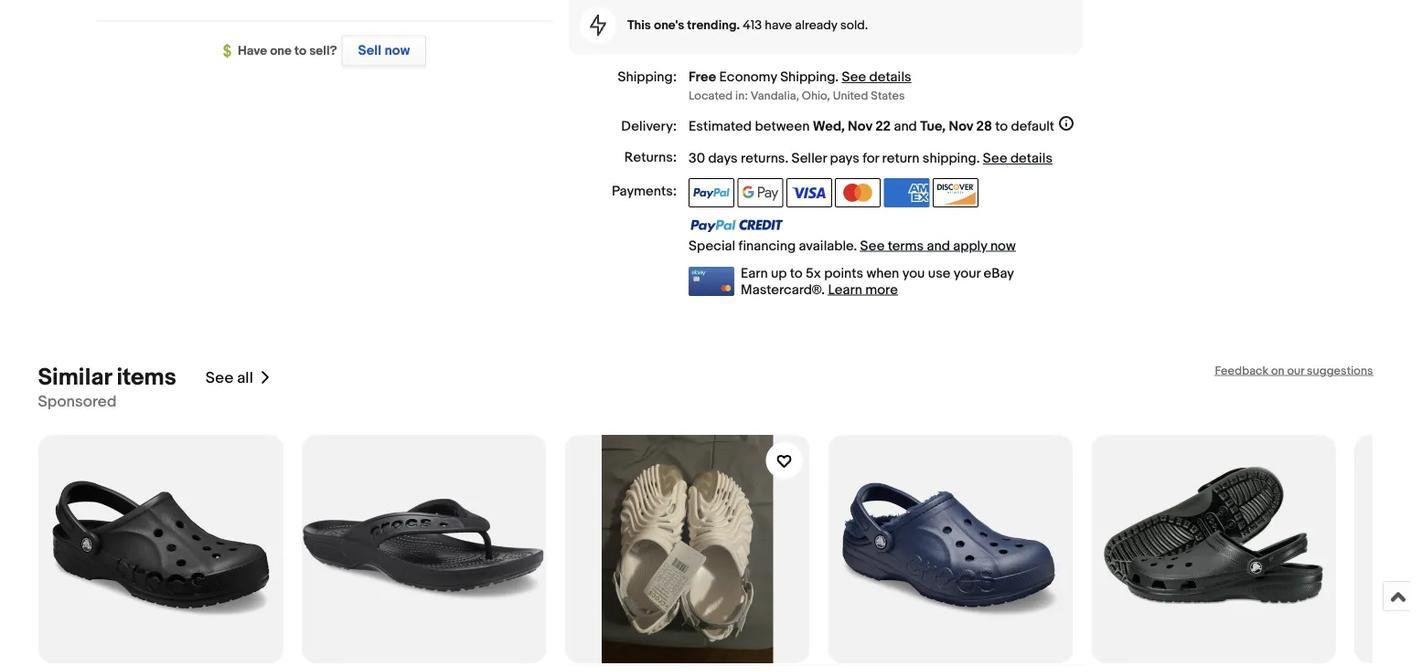 Task type: locate. For each thing, give the bounding box(es) containing it.
0 horizontal spatial .
[[785, 151, 789, 167]]

0 horizontal spatial see details link
[[842, 69, 912, 86]]

. down 28
[[977, 151, 980, 167]]

visa image
[[786, 178, 832, 208]]

details inside the free economy shipping . see details located in: vandalia, ohio, united states
[[870, 69, 912, 86]]

1 horizontal spatial see details link
[[983, 151, 1053, 167]]

earn up to 5x points when you use your ebay mastercard®.
[[741, 265, 1014, 298]]

american express image
[[884, 178, 930, 208]]

and up use
[[927, 238, 950, 254]]

5x
[[806, 265, 821, 282]]

see
[[842, 69, 866, 86], [983, 151, 1008, 167], [860, 238, 885, 254], [206, 369, 234, 388]]

returns
[[741, 151, 785, 167]]

vandalia,
[[751, 89, 799, 103]]

feedback on our suggestions
[[1215, 364, 1373, 378]]

see left all
[[206, 369, 234, 388]]

more
[[866, 282, 898, 298]]

details down default
[[1011, 151, 1053, 167]]

this one's trending. 413 have already sold.
[[628, 17, 868, 33]]

sold.
[[840, 17, 868, 33]]

0 vertical spatial and
[[894, 118, 917, 134]]

to right one
[[295, 43, 306, 59]]

0 vertical spatial see details link
[[842, 69, 912, 86]]

items
[[117, 364, 176, 392]]

google pay image
[[738, 178, 783, 208]]

special
[[689, 238, 736, 254]]

discover image
[[933, 178, 979, 208]]

between
[[755, 118, 810, 134]]

paypal image
[[689, 178, 735, 208]]

2 vertical spatial to
[[790, 265, 803, 282]]

united
[[833, 89, 868, 103]]

0 vertical spatial to
[[295, 43, 306, 59]]

see details link down default
[[983, 151, 1053, 167]]

feedback
[[1215, 364, 1269, 378]]

to
[[295, 43, 306, 59], [995, 118, 1008, 134], [790, 265, 803, 282]]

. up united
[[835, 69, 839, 86]]

nov left "22"
[[848, 118, 872, 134]]

0 horizontal spatial and
[[894, 118, 917, 134]]

Sponsored text field
[[38, 392, 117, 412]]

this
[[628, 17, 651, 33]]

nov left 28
[[949, 118, 973, 134]]

ebay mastercard image
[[689, 267, 735, 296]]

dollar sign image
[[223, 44, 238, 59]]

learn more link
[[828, 282, 898, 298]]

1 vertical spatial see details link
[[983, 151, 1053, 167]]

30
[[689, 151, 705, 167]]

see up united
[[842, 69, 866, 86]]

see details link
[[842, 69, 912, 86], [983, 151, 1053, 167]]

and right "22"
[[894, 118, 917, 134]]

0 vertical spatial now
[[385, 43, 410, 59]]

. left seller
[[785, 151, 789, 167]]

feedback on our suggestions link
[[1215, 364, 1373, 378]]

and
[[894, 118, 917, 134], [927, 238, 950, 254]]

now up ebay
[[991, 238, 1016, 254]]

see inside the free economy shipping . see details located in: vandalia, ohio, united states
[[842, 69, 866, 86]]

delivery:
[[621, 118, 677, 134]]

1 horizontal spatial now
[[991, 238, 1016, 254]]

return
[[882, 151, 920, 167]]

0 horizontal spatial details
[[870, 69, 912, 86]]

. for shipping
[[835, 69, 839, 86]]

ebay
[[984, 265, 1014, 282]]

learn
[[828, 282, 863, 298]]

mastercard®.
[[741, 282, 825, 298]]

0 vertical spatial details
[[870, 69, 912, 86]]

See all text field
[[206, 369, 253, 388]]

to for have one to sell?
[[295, 43, 306, 59]]

1 horizontal spatial and
[[927, 238, 950, 254]]

details
[[870, 69, 912, 86], [1011, 151, 1053, 167]]

you
[[903, 265, 925, 282]]

our
[[1287, 364, 1305, 378]]

see details link up states
[[842, 69, 912, 86]]

to right 28
[[995, 118, 1008, 134]]

similar items
[[38, 364, 176, 392]]

for
[[863, 151, 879, 167]]

see down 28
[[983, 151, 1008, 167]]

1 vertical spatial details
[[1011, 151, 1053, 167]]

on
[[1271, 364, 1285, 378]]

shipping
[[923, 151, 977, 167]]

.
[[835, 69, 839, 86], [785, 151, 789, 167], [977, 151, 980, 167]]

use
[[928, 265, 951, 282]]

2 horizontal spatial to
[[995, 118, 1008, 134]]

1 horizontal spatial .
[[835, 69, 839, 86]]

0 horizontal spatial nov
[[848, 118, 872, 134]]

0 horizontal spatial to
[[295, 43, 306, 59]]

. inside the free economy shipping . see details located in: vandalia, ohio, united states
[[835, 69, 839, 86]]

nov
[[848, 118, 872, 134], [949, 118, 973, 134]]

see all link
[[206, 364, 272, 392]]

1 vertical spatial to
[[995, 118, 1008, 134]]

payments:
[[612, 183, 677, 199]]

to inside earn up to 5x points when you use your ebay mastercard®.
[[790, 265, 803, 282]]

now right sell
[[385, 43, 410, 59]]

master card image
[[835, 178, 881, 208]]

details up states
[[870, 69, 912, 86]]

have
[[765, 17, 792, 33]]

points
[[824, 265, 864, 282]]

ohio,
[[802, 89, 830, 103]]

already
[[795, 17, 837, 33]]

now
[[385, 43, 410, 59], [991, 238, 1016, 254]]

and for terms
[[927, 238, 950, 254]]

sell now link
[[337, 35, 426, 66]]

1 horizontal spatial nov
[[949, 118, 973, 134]]

available.
[[799, 238, 857, 254]]

days
[[708, 151, 738, 167]]

1 horizontal spatial to
[[790, 265, 803, 282]]

wed,
[[813, 118, 845, 134]]

to left 5x
[[790, 265, 803, 282]]

1 vertical spatial and
[[927, 238, 950, 254]]

30 days returns . seller pays for return shipping . see details
[[689, 151, 1053, 167]]



Task type: vqa. For each thing, say whether or not it's contained in the screenshot.
O***O (608)
no



Task type: describe. For each thing, give the bounding box(es) containing it.
to for earn up to 5x points when you use your ebay mastercard®.
[[790, 265, 803, 282]]

sell
[[358, 43, 382, 59]]

your
[[954, 265, 981, 282]]

special financing available. see terms and apply now
[[689, 238, 1016, 254]]

one's
[[654, 17, 684, 33]]

states
[[871, 89, 905, 103]]

413
[[743, 17, 762, 33]]

have
[[238, 43, 267, 59]]

sell?
[[309, 43, 337, 59]]

shipping:
[[618, 69, 677, 86]]

1 horizontal spatial details
[[1011, 151, 1053, 167]]

sell now
[[358, 43, 410, 59]]

default
[[1011, 118, 1055, 134]]

when
[[867, 265, 899, 282]]

all
[[237, 369, 253, 388]]

shipping
[[780, 69, 835, 86]]

pays
[[830, 151, 860, 167]]

have one to sell?
[[238, 43, 337, 59]]

free economy shipping . see details located in: vandalia, ohio, united states
[[689, 69, 912, 103]]

with details__icon image
[[590, 14, 607, 36]]

seller
[[792, 151, 827, 167]]

free
[[689, 69, 716, 86]]

tue,
[[920, 118, 946, 134]]

1 nov from the left
[[848, 118, 872, 134]]

earn
[[741, 265, 768, 282]]

suggestions
[[1307, 364, 1373, 378]]

28
[[976, 118, 992, 134]]

learn more
[[828, 282, 898, 298]]

located
[[689, 89, 733, 103]]

estimated
[[689, 118, 752, 134]]

up
[[771, 265, 787, 282]]

estimated between wed, nov 22 and tue, nov 28 to default
[[689, 118, 1055, 134]]

terms
[[888, 238, 924, 254]]

returns:
[[625, 149, 677, 166]]

2 nov from the left
[[949, 118, 973, 134]]

. for returns
[[785, 151, 789, 167]]

one
[[270, 43, 292, 59]]

in:
[[736, 89, 748, 103]]

trending.
[[687, 17, 740, 33]]

22
[[876, 118, 891, 134]]

see up when
[[860, 238, 885, 254]]

paypal credit image
[[689, 218, 784, 233]]

and for 22
[[894, 118, 917, 134]]

apply
[[953, 238, 987, 254]]

see terms and apply now link
[[860, 238, 1016, 254]]

financing
[[739, 238, 796, 254]]

economy
[[720, 69, 777, 86]]

0 horizontal spatial now
[[385, 43, 410, 59]]

2 horizontal spatial .
[[977, 151, 980, 167]]

similar
[[38, 364, 111, 392]]

see all
[[206, 369, 253, 388]]

sponsored
[[38, 392, 117, 412]]

1 vertical spatial now
[[991, 238, 1016, 254]]



